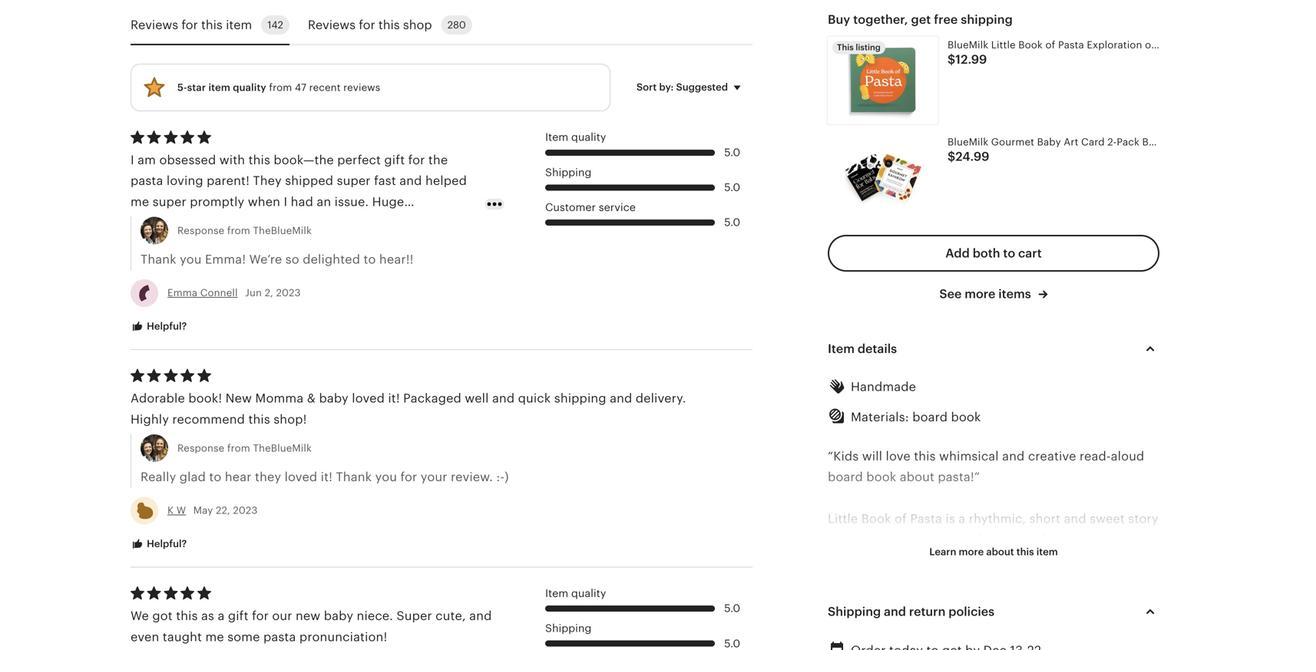 Task type: locate. For each thing, give the bounding box(es) containing it.
0 vertical spatial shipping
[[545, 166, 592, 178]]

got
[[152, 610, 173, 623]]

board down '"kids'
[[828, 471, 863, 484]]

helpful? button for thank
[[119, 312, 198, 341]]

0 horizontal spatial a
[[218, 610, 225, 623]]

highly
[[131, 413, 169, 427]]

issue.
[[335, 195, 369, 209]]

1 horizontal spatial thank
[[336, 470, 372, 484]]

i left had
[[284, 195, 287, 209]]

buy
[[828, 13, 850, 26]]

learn
[[929, 546, 956, 558]]

thebluemilk
[[253, 225, 312, 237], [253, 443, 312, 454]]

shipping
[[961, 13, 1013, 26], [554, 392, 606, 406]]

0 horizontal spatial me
[[131, 195, 149, 209]]

1 horizontal spatial about
[[986, 546, 1014, 558]]

1 horizontal spatial with
[[1014, 596, 1039, 610]]

new
[[296, 610, 321, 623]]

0 vertical spatial loved
[[352, 392, 385, 406]]

this inside learn more about this item dropdown button
[[1017, 546, 1034, 558]]

1 horizontal spatial a
[[932, 575, 939, 589]]

little book of pasta is a rhythmic, short and sweet story that explores the wonderful world of noodles from around the world. take infants, toddlers, and young children through a charming introduction to pasta shapes, beyond just macaroni, with expressive illustrations and playful type. discover and learn colors, shapes, textures, origins, rhymin
[[828, 512, 1159, 650]]

for left shop
[[359, 18, 375, 32]]

$ down free
[[948, 53, 956, 67]]

thebluemilk down shop!
[[253, 443, 312, 454]]

this listing
[[837, 43, 881, 52]]

1 horizontal spatial board
[[913, 410, 948, 424]]

thebluemilk up thank you emma! we're so delighted to hear!!
[[253, 225, 312, 237]]

pronunciation!
[[299, 630, 387, 644]]

a up just
[[932, 575, 939, 589]]

this inside adorable book! new momma & baby loved it! packaged well and quick shipping and delivery. highly recommend this shop!
[[248, 413, 270, 427]]

you up emma
[[180, 253, 202, 267]]

0 horizontal spatial 2023
[[233, 505, 258, 517]]

about
[[900, 471, 935, 484], [986, 546, 1014, 558]]

this down 'momma'
[[248, 413, 270, 427]]

2 helpful? from the top
[[144, 538, 187, 550]]

to left the cart
[[1003, 247, 1015, 260]]

really
[[141, 470, 176, 484]]

1 vertical spatial helpful? button
[[119, 530, 198, 559]]

world.
[[897, 554, 934, 568]]

1 vertical spatial thebluemilk
[[253, 443, 312, 454]]

0 vertical spatial the
[[428, 153, 448, 167]]

helpful? button down k
[[119, 530, 198, 559]]

2 helpful? button from the top
[[119, 530, 198, 559]]

policies
[[949, 605, 995, 619]]

0 vertical spatial shapes,
[[828, 596, 874, 610]]

0 vertical spatial of
[[895, 512, 907, 526]]

and right fast
[[400, 174, 422, 188]]

280
[[447, 19, 466, 31]]

expressive
[[1043, 596, 1106, 610]]

pasta inside 'i am obsessed with this book—the perfect gift for the pasta loving parent! they shipped super fast and helped me super promptly when i had an issue. huge recommend!'
[[131, 174, 163, 188]]

details
[[858, 342, 897, 356]]

short
[[1030, 512, 1061, 526]]

1 horizontal spatial me
[[205, 630, 224, 644]]

response from thebluemilk up emma!
[[177, 225, 312, 237]]

introduction
[[1003, 575, 1077, 589]]

pasta inside we got this as a gift for our new baby niece. super cute, and even taught me some pasta pronunciation!
[[263, 630, 296, 644]]

2023 right 2,
[[276, 287, 301, 299]]

reviews up 5-
[[131, 18, 178, 32]]

1 vertical spatial 2023
[[233, 505, 258, 517]]

this right 'love'
[[914, 450, 936, 463]]

0 vertical spatial more
[[965, 287, 996, 301]]

world
[[997, 533, 1031, 547]]

helpful? button for really
[[119, 530, 198, 559]]

board inside "kids will love this whimsical and creative read-aloud board book about pasta!"
[[828, 471, 863, 484]]

1 vertical spatial the
[[910, 533, 929, 547]]

me up 'recommend!'
[[131, 195, 149, 209]]

helpful? for thank
[[144, 320, 187, 332]]

more inside dropdown button
[[959, 546, 984, 558]]

2 vertical spatial item
[[545, 587, 568, 600]]

1 vertical spatial it!
[[321, 470, 333, 484]]

1 helpful? button from the top
[[119, 312, 198, 341]]

2 horizontal spatial pasta
[[1096, 575, 1128, 589]]

1 horizontal spatial you
[[375, 470, 397, 484]]

we're
[[249, 253, 282, 267]]

more
[[965, 287, 996, 301], [959, 546, 984, 558]]

shipping
[[545, 166, 592, 178], [828, 605, 881, 619], [545, 622, 592, 635]]

see more items link
[[940, 286, 1048, 303]]

1 vertical spatial about
[[986, 546, 1014, 558]]

1 helpful? from the top
[[144, 320, 187, 332]]

1 vertical spatial loved
[[285, 470, 317, 484]]

1 horizontal spatial of
[[1034, 533, 1046, 547]]

add both to cart
[[946, 247, 1042, 260]]

1 response from the top
[[177, 225, 224, 237]]

0 vertical spatial i
[[131, 153, 134, 167]]

is
[[946, 512, 955, 526]]

book
[[951, 410, 981, 424], [867, 471, 896, 484]]

this inside we got this as a gift for our new baby niece. super cute, and even taught me some pasta pronunciation!
[[176, 610, 198, 623]]

0 vertical spatial item quality
[[545, 131, 606, 143]]

0 horizontal spatial board
[[828, 471, 863, 484]]

0 horizontal spatial super
[[153, 195, 186, 209]]

0 vertical spatial helpful?
[[144, 320, 187, 332]]

0 vertical spatial response
[[177, 225, 224, 237]]

0 horizontal spatial book
[[867, 471, 896, 484]]

materials:
[[851, 410, 909, 424]]

it! right they on the left bottom of page
[[321, 470, 333, 484]]

2 thebluemilk from the top
[[253, 443, 312, 454]]

adorable
[[131, 392, 185, 406]]

1 horizontal spatial pasta
[[263, 630, 296, 644]]

parent!
[[207, 174, 250, 188]]

it!
[[388, 392, 400, 406], [321, 470, 333, 484]]

about inside dropdown button
[[986, 546, 1014, 558]]

shipping inside adorable book! new momma & baby loved it! packaged well and quick shipping and delivery. highly recommend this shop!
[[554, 392, 606, 406]]

0 vertical spatial thebluemilk
[[253, 225, 312, 237]]

0 horizontal spatial reviews
[[131, 18, 178, 32]]

so
[[286, 253, 299, 267]]

item right star
[[208, 82, 230, 93]]

helpful? button down emma
[[119, 312, 198, 341]]

from up emma!
[[227, 225, 250, 237]]

for right perfect
[[408, 153, 425, 167]]

board right materials:
[[913, 410, 948, 424]]

1 reviews from the left
[[131, 18, 178, 32]]

$ for 24.99
[[948, 150, 956, 164]]

1 horizontal spatial shipping
[[961, 13, 1013, 26]]

2 response from thebluemilk from the top
[[177, 443, 312, 454]]

1 vertical spatial $
[[948, 150, 956, 164]]

tab list
[[131, 6, 753, 45]]

loving
[[167, 174, 203, 188]]

1 vertical spatial helpful?
[[144, 538, 187, 550]]

gift up some
[[228, 610, 249, 623]]

i left am
[[131, 153, 134, 167]]

1 5.0 from the top
[[724, 146, 740, 159]]

with up parent!
[[219, 153, 245, 167]]

cute,
[[436, 610, 466, 623]]

item inside dropdown button
[[828, 342, 855, 356]]

shipping right quick
[[554, 392, 606, 406]]

1 vertical spatial gift
[[228, 610, 249, 623]]

1 vertical spatial book
[[867, 471, 896, 484]]

1 horizontal spatial the
[[874, 554, 893, 568]]

gift up fast
[[384, 153, 405, 167]]

2 reviews from the left
[[308, 18, 356, 32]]

more for learn
[[959, 546, 984, 558]]

to inside little book of pasta is a rhythmic, short and sweet story that explores the wonderful world of noodles from around the world. take infants, toddlers, and young children through a charming introduction to pasta shapes, beyond just macaroni, with expressive illustrations and playful type. discover and learn colors, shapes, textures, origins, rhymin
[[1080, 575, 1092, 589]]

story
[[1128, 512, 1159, 526]]

2 horizontal spatial a
[[959, 512, 966, 526]]

tab list containing reviews for this item
[[131, 6, 753, 45]]

for inside we got this as a gift for our new baby niece. super cute, and even taught me some pasta pronunciation!
[[252, 610, 269, 623]]

0 horizontal spatial gift
[[228, 610, 249, 623]]

0 vertical spatial you
[[180, 253, 202, 267]]

$ 12.99
[[948, 53, 987, 67]]

1 vertical spatial me
[[205, 630, 224, 644]]

pasta down am
[[131, 174, 163, 188]]

1 thebluemilk from the top
[[253, 225, 312, 237]]

book up 'whimsical'
[[951, 410, 981, 424]]

pasta down young
[[1096, 575, 1128, 589]]

1 vertical spatial a
[[932, 575, 939, 589]]

of up toddlers,
[[1034, 533, 1046, 547]]

am
[[138, 153, 156, 167]]

review.
[[451, 470, 493, 484]]

1 vertical spatial item quality
[[545, 587, 606, 600]]

and
[[400, 174, 422, 188], [492, 392, 515, 406], [610, 392, 632, 406], [1002, 450, 1025, 463], [1064, 512, 1087, 526], [1073, 554, 1095, 568], [884, 605, 906, 619], [469, 610, 492, 623], [901, 617, 924, 631], [1060, 617, 1082, 631]]

1 horizontal spatial i
[[284, 195, 287, 209]]

1 $ from the top
[[948, 53, 956, 67]]

1 vertical spatial baby
[[324, 610, 353, 623]]

of
[[895, 512, 907, 526], [1034, 533, 1046, 547]]

0 vertical spatial helpful? button
[[119, 312, 198, 341]]

sweet
[[1090, 512, 1125, 526]]

reviews right 142
[[308, 18, 356, 32]]

loved right they on the left bottom of page
[[285, 470, 317, 484]]

a inside we got this as a gift for our new baby niece. super cute, and even taught me some pasta pronunciation!
[[218, 610, 225, 623]]

0 horizontal spatial i
[[131, 153, 134, 167]]

&
[[307, 392, 316, 406]]

materials: board book
[[851, 410, 981, 424]]

of right book
[[895, 512, 907, 526]]

together,
[[853, 13, 908, 26]]

and down expressive
[[1060, 617, 1082, 631]]

thebluemilk for so
[[253, 225, 312, 237]]

thebluemilk for they
[[253, 443, 312, 454]]

1 horizontal spatial gift
[[384, 153, 405, 167]]

1 vertical spatial shipping
[[554, 392, 606, 406]]

more for see
[[965, 287, 996, 301]]

colors,
[[828, 638, 869, 650]]

2 vertical spatial shipping
[[545, 622, 592, 635]]

w
[[177, 505, 186, 517]]

and right cute,
[[469, 610, 492, 623]]

explores
[[855, 533, 906, 547]]

1 vertical spatial more
[[959, 546, 984, 558]]

this left as
[[176, 610, 198, 623]]

see more items
[[940, 287, 1034, 301]]

pasta inside little book of pasta is a rhythmic, short and sweet story that explores the wonderful world of noodles from around the world. take infants, toddlers, and young children through a charming introduction to pasta shapes, beyond just macaroni, with expressive illustrations and playful type. discover and learn colors, shapes, textures, origins, rhymin
[[1096, 575, 1128, 589]]

response down promptly at the left top
[[177, 225, 224, 237]]

1 vertical spatial pasta
[[1096, 575, 1128, 589]]

recommend
[[172, 413, 245, 427]]

item up the introduction
[[1037, 546, 1058, 558]]

by:
[[659, 81, 674, 93]]

0 vertical spatial board
[[913, 410, 948, 424]]

1 horizontal spatial it!
[[388, 392, 400, 406]]

0 vertical spatial thank
[[141, 253, 176, 267]]

0 horizontal spatial about
[[900, 471, 935, 484]]

response down the recommend
[[177, 443, 224, 454]]

shapes, down children
[[828, 596, 874, 610]]

a right "is"
[[959, 512, 966, 526]]

emma connell link
[[167, 287, 238, 299]]

me inside we got this as a gift for our new baby niece. super cute, and even taught me some pasta pronunciation!
[[205, 630, 224, 644]]

type.
[[971, 617, 1001, 631]]

1 horizontal spatial loved
[[352, 392, 385, 406]]

they
[[253, 174, 282, 188]]

super up 'recommend!'
[[153, 195, 186, 209]]

a right as
[[218, 610, 225, 623]]

playful
[[927, 617, 968, 631]]

pasta down our
[[263, 630, 296, 644]]

$ for 12.99
[[948, 53, 956, 67]]

1 vertical spatial response
[[177, 443, 224, 454]]

$ right bluemilk gourmet baby art card 2-pack black & white contrast cards + rainbow sensory toy foodie poetry charcuterie babies 0+ toddlers 1-4 image
[[948, 150, 956, 164]]

)
[[505, 470, 509, 484]]

quality
[[233, 82, 266, 93], [571, 131, 606, 143], [571, 587, 606, 600]]

from up young
[[1101, 533, 1129, 547]]

2 $ from the top
[[948, 150, 956, 164]]

book down will
[[867, 471, 896, 484]]

2 response from the top
[[177, 443, 224, 454]]

your
[[421, 470, 447, 484]]

read-
[[1080, 450, 1111, 463]]

0 vertical spatial 2023
[[276, 287, 301, 299]]

shapes, down shipping and return policies
[[872, 638, 918, 650]]

handmade
[[851, 380, 916, 394]]

item quality
[[545, 131, 606, 143], [545, 587, 606, 600]]

may
[[193, 505, 213, 517]]

super up issue.
[[337, 174, 371, 188]]

2,
[[265, 287, 273, 299]]

you
[[180, 253, 202, 267], [375, 470, 397, 484]]

2023 right 22, at left bottom
[[233, 505, 258, 517]]

connell
[[200, 287, 238, 299]]

the up world. in the right of the page
[[910, 533, 929, 547]]

1 vertical spatial i
[[284, 195, 287, 209]]

1 horizontal spatial reviews
[[308, 18, 356, 32]]

sort by: suggested
[[637, 81, 728, 93]]

you left your
[[375, 470, 397, 484]]

response from thebluemilk for hear
[[177, 443, 312, 454]]

this left 142
[[201, 18, 223, 32]]

2 vertical spatial item
[[1037, 546, 1058, 558]]

and inside we got this as a gift for our new baby niece. super cute, and even taught me some pasta pronunciation!
[[469, 610, 492, 623]]

0 horizontal spatial you
[[180, 253, 202, 267]]

0 vertical spatial it!
[[388, 392, 400, 406]]

response for you
[[177, 225, 224, 237]]

1 response from thebluemilk from the top
[[177, 225, 312, 237]]

for up star
[[182, 18, 198, 32]]

2 horizontal spatial the
[[910, 533, 929, 547]]

baby up pronunciation!
[[324, 610, 353, 623]]

to up expressive
[[1080, 575, 1092, 589]]

0 vertical spatial about
[[900, 471, 935, 484]]

get
[[911, 13, 931, 26]]

with up discover
[[1014, 596, 1039, 610]]

2 vertical spatial the
[[874, 554, 893, 568]]

the up helped
[[428, 153, 448, 167]]

and right well
[[492, 392, 515, 406]]

this up the introduction
[[1017, 546, 1034, 558]]

it! left packaged
[[388, 392, 400, 406]]

helpful? for really
[[144, 538, 187, 550]]

0 horizontal spatial pasta
[[131, 174, 163, 188]]

for left our
[[252, 610, 269, 623]]

0 horizontal spatial with
[[219, 153, 245, 167]]

0 vertical spatial with
[[219, 153, 245, 167]]

and down the through
[[884, 605, 906, 619]]

1 vertical spatial item
[[828, 342, 855, 356]]

helpful? down emma
[[144, 320, 187, 332]]

1 vertical spatial with
[[1014, 596, 1039, 610]]

0 vertical spatial gift
[[384, 153, 405, 167]]

response from thebluemilk up hear
[[177, 443, 312, 454]]

1 horizontal spatial 2023
[[276, 287, 301, 299]]

baby inside we got this as a gift for our new baby niece. super cute, and even taught me some pasta pronunciation!
[[324, 610, 353, 623]]

helpful? down k
[[144, 538, 187, 550]]

baby right &
[[319, 392, 349, 406]]

the down the explores
[[874, 554, 893, 568]]

and inside dropdown button
[[884, 605, 906, 619]]

12.99
[[956, 53, 987, 67]]

0 vertical spatial $
[[948, 53, 956, 67]]

bluemilk little book of pasta exploration of italian noodle shapes read fun facts & phonics board book for baby 0-12 months toddler ages 1-4 image
[[828, 36, 938, 124]]

for inside 'i am obsessed with this book—the perfect gift for the pasta loving parent! they shipped super fast and helped me super promptly when i had an issue. huge recommend!'
[[408, 153, 425, 167]]

1 vertical spatial super
[[153, 195, 186, 209]]

me down as
[[205, 630, 224, 644]]

and left the creative
[[1002, 450, 1025, 463]]

jun
[[245, 287, 262, 299]]

add
[[946, 247, 970, 260]]

sort by: suggested button
[[625, 71, 758, 103]]

baby inside adorable book! new momma & baby loved it! packaged well and quick shipping and delivery. highly recommend this shop!
[[319, 392, 349, 406]]

to right glad
[[209, 470, 222, 484]]

item left 142
[[226, 18, 252, 32]]

to left the hear!!
[[364, 253, 376, 267]]

0 vertical spatial me
[[131, 195, 149, 209]]

item details button
[[814, 331, 1173, 368]]

loved right &
[[352, 392, 385, 406]]

helpful? button
[[119, 312, 198, 341], [119, 530, 198, 559]]

5-star item quality from 47 recent reviews
[[177, 82, 380, 93]]

0 vertical spatial baby
[[319, 392, 349, 406]]

shipping right free
[[961, 13, 1013, 26]]

0 vertical spatial item
[[545, 131, 568, 143]]

gift inside we got this as a gift for our new baby niece. super cute, and even taught me some pasta pronunciation!
[[228, 610, 249, 623]]

0 vertical spatial response from thebluemilk
[[177, 225, 312, 237]]

5.0
[[724, 146, 740, 159], [724, 181, 740, 194], [724, 216, 740, 229], [724, 603, 740, 615], [724, 638, 740, 650]]

about inside "kids will love this whimsical and creative read-aloud board book about pasta!"
[[900, 471, 935, 484]]

a
[[959, 512, 966, 526], [932, 575, 939, 589], [218, 610, 225, 623]]

1 vertical spatial shipping
[[828, 605, 881, 619]]

this up they
[[248, 153, 270, 167]]

1 vertical spatial thank
[[336, 470, 372, 484]]

obsessed
[[159, 153, 216, 167]]



Task type: describe. For each thing, give the bounding box(es) containing it.
1 vertical spatial you
[[375, 470, 397, 484]]

to inside add both to cart button
[[1003, 247, 1015, 260]]

it! inside adorable book! new momma & baby loved it! packaged well and quick shipping and delivery. highly recommend this shop!
[[388, 392, 400, 406]]

k w link
[[167, 505, 186, 517]]

illustrations
[[828, 617, 898, 631]]

5 5.0 from the top
[[724, 638, 740, 650]]

suggested
[[676, 81, 728, 93]]

shipping inside dropdown button
[[828, 605, 881, 619]]

shipping and return policies
[[828, 605, 995, 619]]

bluemilk gourmet baby art card 2-pack black & white contrast cards + rainbow sensory toy foodie poetry charcuterie babies 0+ toddlers 1-4 image
[[828, 133, 938, 221]]

0 horizontal spatial loved
[[285, 470, 317, 484]]

1 horizontal spatial super
[[337, 174, 371, 188]]

beyond
[[877, 596, 922, 610]]

super
[[397, 610, 432, 623]]

k w may 22, 2023
[[167, 505, 258, 517]]

emma!
[[205, 253, 246, 267]]

3 5.0 from the top
[[724, 216, 740, 229]]

around
[[828, 554, 870, 568]]

recent
[[309, 82, 341, 93]]

pasta
[[910, 512, 942, 526]]

item inside dropdown button
[[1037, 546, 1058, 558]]

0 vertical spatial quality
[[233, 82, 266, 93]]

loved inside adorable book! new momma & baby loved it! packaged well and quick shipping and delivery. highly recommend this shop!
[[352, 392, 385, 406]]

from inside little book of pasta is a rhythmic, short and sweet story that explores the wonderful world of noodles from around the world. take infants, toddlers, and young children through a charming introduction to pasta shapes, beyond just macaroni, with expressive illustrations and playful type. discover and learn colors, shapes, textures, origins, rhymin
[[1101, 533, 1129, 547]]

from left 47
[[269, 82, 292, 93]]

thank you emma! we're so delighted to hear!!
[[141, 253, 414, 267]]

macaroni,
[[951, 596, 1010, 610]]

our
[[272, 610, 292, 623]]

infants,
[[968, 554, 1012, 568]]

huge
[[372, 195, 404, 209]]

buy together, get free shipping
[[828, 13, 1013, 26]]

1 vertical spatial quality
[[571, 131, 606, 143]]

1 item quality from the top
[[545, 131, 606, 143]]

4 5.0 from the top
[[724, 603, 740, 615]]

just
[[926, 596, 947, 610]]

see
[[940, 287, 962, 301]]

response from thebluemilk for we're
[[177, 225, 312, 237]]

i am obsessed with this book—the perfect gift for the pasta loving parent! they shipped super fast and helped me super promptly when i had an issue. huge recommend!
[[131, 153, 467, 230]]

and down noodles
[[1073, 554, 1095, 568]]

0 vertical spatial item
[[226, 18, 252, 32]]

we got this as a gift for our new baby niece. super cute, and even taught me some pasta pronunciation!
[[131, 610, 492, 644]]

charming
[[942, 575, 999, 589]]

0 horizontal spatial it!
[[321, 470, 333, 484]]

new
[[226, 392, 252, 406]]

momma
[[255, 392, 304, 406]]

from up hear
[[227, 443, 250, 454]]

item details
[[828, 342, 897, 356]]

through
[[881, 575, 928, 589]]

customer service
[[545, 201, 636, 213]]

k
[[167, 505, 174, 517]]

reviews for reviews for this shop
[[308, 18, 356, 32]]

"kids will love this whimsical and creative read-aloud board book about pasta!"
[[828, 450, 1145, 484]]

some
[[227, 630, 260, 644]]

2 5.0 from the top
[[724, 181, 740, 194]]

that
[[828, 533, 852, 547]]

add both to cart button
[[828, 235, 1160, 272]]

gift inside 'i am obsessed with this book—the perfect gift for the pasta loving parent! they shipped super fast and helped me super promptly when i had an issue. huge recommend!'
[[384, 153, 405, 167]]

this inside "kids will love this whimsical and creative read-aloud board book about pasta!"
[[914, 450, 936, 463]]

0 horizontal spatial of
[[895, 512, 907, 526]]

shipped
[[285, 174, 333, 188]]

toddlers,
[[1016, 554, 1069, 568]]

2023 for hear
[[233, 505, 258, 517]]

reviews for reviews for this item
[[131, 18, 178, 32]]

me inside 'i am obsessed with this book—the perfect gift for the pasta loving parent! they shipped super fast and helped me super promptly when i had an issue. huge recommend!'
[[131, 195, 149, 209]]

book
[[861, 512, 891, 526]]

shop!
[[274, 413, 307, 427]]

1 vertical spatial shapes,
[[872, 638, 918, 650]]

both
[[973, 247, 1000, 260]]

wonderful
[[932, 533, 993, 547]]

listing
[[856, 43, 881, 52]]

this
[[837, 43, 854, 52]]

24.99
[[956, 150, 990, 164]]

2 item quality from the top
[[545, 587, 606, 600]]

1 vertical spatial item
[[208, 82, 230, 93]]

response for glad
[[177, 443, 224, 454]]

reviews for this item
[[131, 18, 252, 32]]

learn more about this item button
[[918, 538, 1070, 566]]

they
[[255, 470, 281, 484]]

an
[[317, 195, 331, 209]]

love
[[886, 450, 911, 463]]

0 horizontal spatial thank
[[141, 253, 176, 267]]

creative
[[1028, 450, 1076, 463]]

and up noodles
[[1064, 512, 1087, 526]]

really glad to hear they loved it! thank you for your review. :-)
[[141, 470, 509, 484]]

book—the
[[274, 153, 334, 167]]

with inside 'i am obsessed with this book—the perfect gift for the pasta loving parent! they shipped super fast and helped me super promptly when i had an issue. huge recommend!'
[[219, 153, 245, 167]]

whimsical
[[939, 450, 999, 463]]

0 vertical spatial a
[[959, 512, 966, 526]]

young
[[1099, 554, 1136, 568]]

hear
[[225, 470, 252, 484]]

emma connell jun 2, 2023
[[167, 287, 301, 299]]

had
[[291, 195, 313, 209]]

children
[[828, 575, 877, 589]]

book!
[[188, 392, 222, 406]]

this left shop
[[379, 18, 400, 32]]

with inside little book of pasta is a rhythmic, short and sweet story that explores the wonderful world of noodles from around the world. take infants, toddlers, and young children through a charming introduction to pasta shapes, beyond just macaroni, with expressive illustrations and playful type. discover and learn colors, shapes, textures, origins, rhymin
[[1014, 596, 1039, 610]]

we
[[131, 610, 149, 623]]

2023 for we're
[[276, 287, 301, 299]]

142
[[267, 19, 283, 31]]

and down beyond
[[901, 617, 924, 631]]

items
[[999, 287, 1031, 301]]

promptly
[[190, 195, 244, 209]]

book inside "kids will love this whimsical and creative read-aloud board book about pasta!"
[[867, 471, 896, 484]]

this inside 'i am obsessed with this book—the perfect gift for the pasta loving parent! they shipped super fast and helped me super promptly when i had an issue. huge recommend!'
[[248, 153, 270, 167]]

2 vertical spatial quality
[[571, 587, 606, 600]]

little
[[828, 512, 858, 526]]

packaged
[[403, 392, 461, 406]]

and left delivery.
[[610, 392, 632, 406]]

free
[[934, 13, 958, 26]]

rhythmic,
[[969, 512, 1026, 526]]

noodles
[[1050, 533, 1097, 547]]

textures,
[[921, 638, 974, 650]]

the inside 'i am obsessed with this book—the perfect gift for the pasta loving parent! they shipped super fast and helped me super promptly when i had an issue. huge recommend!'
[[428, 153, 448, 167]]

niece.
[[357, 610, 393, 623]]

:-
[[496, 470, 505, 484]]

for left your
[[400, 470, 417, 484]]

and inside 'i am obsessed with this book—the perfect gift for the pasta loving parent! they shipped super fast and helped me super promptly when i had an issue. huge recommend!'
[[400, 174, 422, 188]]

even
[[131, 630, 159, 644]]

discover
[[1005, 617, 1057, 631]]

adorable book! new momma & baby loved it! packaged well and quick shipping and delivery. highly recommend this shop!
[[131, 392, 686, 427]]

and inside "kids will love this whimsical and creative read-aloud board book about pasta!"
[[1002, 450, 1025, 463]]

0 vertical spatial book
[[951, 410, 981, 424]]

well
[[465, 392, 489, 406]]

pasta!"
[[938, 471, 980, 484]]



Task type: vqa. For each thing, say whether or not it's contained in the screenshot.
Thank you Emma! We're so delighted to hear!!
yes



